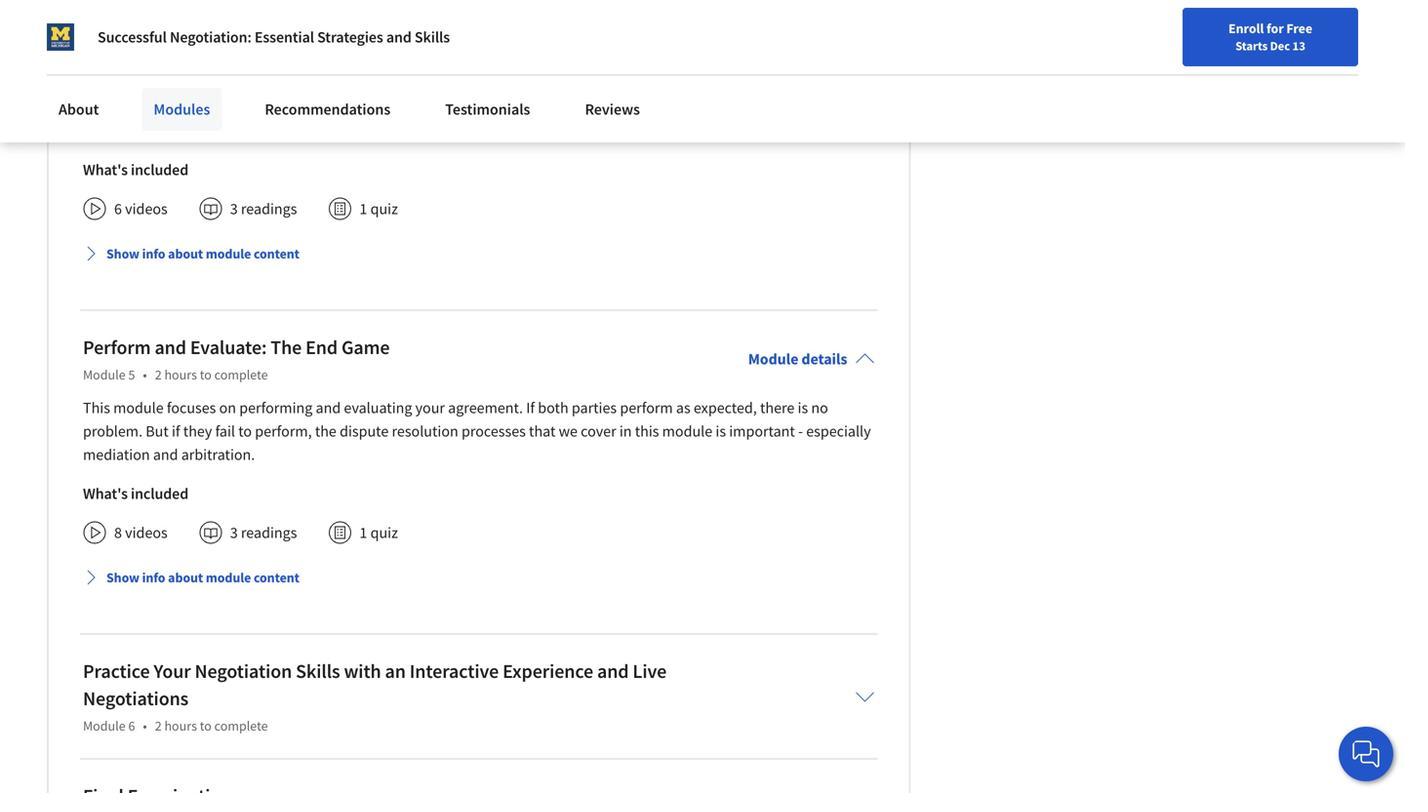 Task type: locate. For each thing, give the bounding box(es) containing it.
included up 8 videos
[[131, 484, 189, 504]]

0 vertical spatial if
[[621, 98, 630, 117]]

on for the
[[219, 74, 236, 94]]

1 vertical spatial 6
[[128, 718, 135, 735]]

None search field
[[278, 12, 600, 51]]

3 readings down however,
[[230, 199, 297, 219]]

your inside this module focuses on performing and evaluating your agreement. if both parties perform as expected, there is no problem. but if they fail to perform, the dispute resolution processes that we cover in this module is important - especially mediation and arbitration.
[[416, 399, 445, 418]]

other
[[396, 98, 431, 117]]

2 2 from the top
[[155, 366, 162, 384]]

what's down own
[[83, 160, 128, 180]]

1 horizontal spatial in
[[620, 422, 632, 442]]

2 right 5
[[155, 366, 162, 384]]

0 vertical spatial show info about module content button
[[75, 236, 307, 272]]

an right with
[[385, 660, 406, 684]]

3 for 8 videos
[[230, 524, 238, 543]]

focuses for they
[[167, 399, 216, 418]]

2 1 from the top
[[360, 524, 367, 543]]

1 content from the top
[[254, 245, 300, 263]]

a inside close: create a contract module 4 • 2 hours to complete
[[195, 11, 205, 36]]

important
[[730, 422, 796, 442]]

info down 6 videos
[[142, 245, 165, 263]]

info
[[142, 245, 165, 263], [142, 569, 165, 587]]

providing
[[567, 121, 629, 141]]

the left "dispute"
[[315, 422, 337, 442]]

complete inside practice your negotiation skills with an interactive experience and live negotiations module 6 • 2 hours to complete
[[214, 718, 268, 735]]

0 vertical spatial for
[[1267, 20, 1285, 37]]

show info about module content for 8 videos
[[106, 569, 300, 587]]

your inside this module focuses on the negotiation that takes place in a business deal after reaching an initial agreement – the negotiation to create a binding contract. among other things, you'll learn to decide if you need a lawyer or can act as your own for contract creation. however, the videos should not be construed as providing legal advice.
[[838, 98, 867, 117]]

0 vertical spatial that
[[342, 74, 369, 94]]

that down 'both'
[[529, 422, 556, 442]]

6 inside practice your negotiation skills with an interactive experience and live negotiations module 6 • 2 hours to complete
[[128, 718, 135, 735]]

arbitration.
[[181, 445, 255, 465]]

your right the act
[[838, 98, 867, 117]]

1 2 from the top
[[155, 42, 162, 60]]

1 vertical spatial show info about module content button
[[75, 561, 307, 596]]

content
[[254, 245, 300, 263], [254, 569, 300, 587]]

the
[[239, 74, 261, 94], [803, 74, 825, 94], [318, 121, 339, 141], [315, 422, 337, 442]]

1 show from the top
[[106, 245, 140, 263]]

1 vertical spatial 1
[[360, 524, 367, 543]]

is
[[798, 399, 809, 418], [716, 422, 726, 442]]

1 what's from the top
[[83, 160, 128, 180]]

1 vertical spatial skills
[[296, 660, 340, 684]]

what's
[[83, 160, 128, 180], [83, 484, 128, 504]]

0 vertical spatial content
[[254, 245, 300, 263]]

1 show info about module content button from the top
[[75, 236, 307, 272]]

as
[[820, 98, 835, 117], [549, 121, 564, 141], [676, 399, 691, 418]]

0 horizontal spatial for
[[114, 121, 133, 141]]

this up about
[[83, 74, 110, 94]]

experience
[[503, 660, 594, 684]]

an inside this module focuses on the negotiation that takes place in a business deal after reaching an initial agreement – the negotiation to create a binding contract. among other things, you'll learn to decide if you need a lawyer or can act as your own for contract creation. however, the videos should not be construed as providing legal advice.
[[658, 74, 675, 94]]

on
[[219, 74, 236, 94], [219, 399, 236, 418]]

focuses
[[167, 74, 216, 94], [167, 399, 216, 418]]

show down 6 videos
[[106, 245, 140, 263]]

and right perform
[[155, 336, 186, 360]]

readings down arbitration.
[[241, 524, 297, 543]]

included
[[131, 160, 189, 180], [131, 484, 189, 504]]

module left 4
[[83, 42, 126, 60]]

1 horizontal spatial for
[[1267, 20, 1285, 37]]

and
[[386, 27, 412, 47], [155, 336, 186, 360], [316, 399, 341, 418], [153, 445, 178, 465], [598, 660, 629, 684]]

0 vertical spatial what's included
[[83, 160, 189, 180]]

module
[[113, 74, 164, 94], [206, 245, 251, 263], [113, 399, 164, 418], [663, 422, 713, 442], [206, 569, 251, 587]]

focuses inside this module focuses on performing and evaluating your agreement. if both parties perform as expected, there is no problem. but if they fail to perform, the dispute resolution processes that we cover in this module is important - especially mediation and arbitration.
[[167, 399, 216, 418]]

what's down mediation
[[83, 484, 128, 504]]

0 vertical spatial videos
[[343, 121, 385, 141]]

0 vertical spatial about
[[168, 245, 203, 263]]

on up fail
[[219, 399, 236, 418]]

an inside practice your negotiation skills with an interactive experience and live negotiations module 6 • 2 hours to complete
[[385, 660, 406, 684]]

• inside perform and evaluate: the end game module 5 • 2 hours to complete
[[143, 366, 147, 384]]

what's for 8 videos
[[83, 484, 128, 504]]

videos for performing
[[125, 524, 168, 543]]

1 vertical spatial what's
[[83, 484, 128, 504]]

2 vertical spatial as
[[676, 399, 691, 418]]

module
[[83, 42, 126, 60], [749, 350, 799, 369], [83, 366, 126, 384], [83, 718, 126, 735]]

2 horizontal spatial as
[[820, 98, 835, 117]]

0 vertical spatial 1
[[360, 199, 367, 219]]

readings down however,
[[241, 199, 297, 219]]

0 vertical spatial an
[[658, 74, 675, 94]]

3 down arbitration.
[[230, 524, 238, 543]]

1 vertical spatial that
[[529, 422, 556, 442]]

1 horizontal spatial as
[[676, 399, 691, 418]]

videos right '8' in the left of the page
[[125, 524, 168, 543]]

• right 4
[[143, 42, 147, 60]]

show info about module content button down 6 videos
[[75, 236, 307, 272]]

in
[[448, 74, 460, 94], [620, 422, 632, 442]]

1 vertical spatial as
[[549, 121, 564, 141]]

this module focuses on the negotiation that takes place in a business deal after reaching an initial agreement – the negotiation to create a binding contract. among other things, you'll learn to decide if you need a lawyer or can act as your own for contract creation. however, the videos should not be construed as providing legal advice.
[[83, 74, 867, 141]]

what's included up 8 videos
[[83, 484, 189, 504]]

your up resolution
[[416, 399, 445, 418]]

takes
[[372, 74, 407, 94]]

to right fail
[[238, 422, 252, 442]]

reviews link
[[574, 88, 652, 131]]

coursera image
[[23, 16, 147, 47]]

a right create on the left top
[[195, 11, 205, 36]]

hours down create on the left top
[[164, 42, 197, 60]]

this for this module focuses on the negotiation that takes place in a business deal after reaching an initial agreement – the negotiation to create a binding contract. among other things, you'll learn to decide if you need a lawyer or can act as your own for contract creation. however, the videos should not be construed as providing legal advice.
[[83, 74, 110, 94]]

advice.
[[667, 121, 713, 141]]

content for 6 videos
[[254, 245, 300, 263]]

1 vertical spatial 3 readings
[[230, 524, 297, 543]]

0 vertical spatial focuses
[[167, 74, 216, 94]]

perform,
[[255, 422, 312, 442]]

2 3 readings from the top
[[230, 524, 297, 543]]

2 info from the top
[[142, 569, 165, 587]]

if
[[621, 98, 630, 117], [172, 422, 180, 442]]

show info about module content down 6 videos
[[106, 245, 300, 263]]

0 vertical spatial show
[[106, 245, 140, 263]]

0 horizontal spatial in
[[448, 74, 460, 94]]

3 • from the top
[[143, 718, 147, 735]]

for inside this module focuses on the negotiation that takes place in a business deal after reaching an initial agreement – the negotiation to create a binding contract. among other things, you'll learn to decide if you need a lawyer or can act as your own for contract creation. however, the videos should not be construed as providing legal advice.
[[114, 121, 133, 141]]

0 vertical spatial on
[[219, 74, 236, 94]]

videos down the among
[[343, 121, 385, 141]]

1 vertical spatial an
[[385, 660, 406, 684]]

1 show info about module content from the top
[[106, 245, 300, 263]]

as right the act
[[820, 98, 835, 117]]

problem.
[[83, 422, 143, 442]]

videos inside this module focuses on the negotiation that takes place in a business deal after reaching an initial agreement – the negotiation to create a binding contract. among other things, you'll learn to decide if you need a lawyer or can act as your own for contract creation. however, the videos should not be construed as providing legal advice.
[[343, 121, 385, 141]]

complete down negotiation
[[214, 718, 268, 735]]

1 horizontal spatial an
[[658, 74, 675, 94]]

0 vertical spatial as
[[820, 98, 835, 117]]

as down learn
[[549, 121, 564, 141]]

contract
[[208, 11, 280, 36]]

0 vertical spatial complete
[[214, 42, 268, 60]]

hours
[[164, 42, 197, 60], [164, 366, 197, 384], [164, 718, 197, 735]]

1 1 from the top
[[360, 199, 367, 219]]

1 horizontal spatial negotiation
[[264, 74, 339, 94]]

construed
[[481, 121, 546, 141]]

1 vertical spatial 3
[[230, 524, 238, 543]]

0 vertical spatial readings
[[241, 199, 297, 219]]

1 what's included from the top
[[83, 160, 189, 180]]

module down negotiations
[[83, 718, 126, 735]]

1 vertical spatial is
[[716, 422, 726, 442]]

• inside close: create a contract module 4 • 2 hours to complete
[[143, 42, 147, 60]]

on inside this module focuses on the negotiation that takes place in a business deal after reaching an initial agreement – the negotiation to create a binding contract. among other things, you'll learn to decide if you need a lawyer or can act as your own for contract creation. however, the videos should not be construed as providing legal advice.
[[219, 74, 236, 94]]

the right –
[[803, 74, 825, 94]]

quiz for dispute
[[371, 524, 398, 543]]

your
[[154, 660, 191, 684]]

if inside this module focuses on the negotiation that takes place in a business deal after reaching an initial agreement – the negotiation to create a binding contract. among other things, you'll learn to decide if you need a lawyer or can act as your own for contract creation. however, the videos should not be construed as providing legal advice.
[[621, 98, 630, 117]]

3 down "creation."
[[230, 199, 238, 219]]

1 vertical spatial about
[[168, 569, 203, 587]]

0 horizontal spatial if
[[172, 422, 180, 442]]

focuses for to
[[167, 74, 216, 94]]

2 what's included from the top
[[83, 484, 189, 504]]

1 vertical spatial on
[[219, 399, 236, 418]]

0 vertical spatial quiz
[[371, 199, 398, 219]]

2
[[155, 42, 162, 60], [155, 366, 162, 384], [155, 718, 162, 735]]

1 vertical spatial your
[[416, 399, 445, 418]]

1 vertical spatial complete
[[214, 366, 268, 384]]

2 vertical spatial •
[[143, 718, 147, 735]]

2 right 4
[[155, 42, 162, 60]]

1 horizontal spatial your
[[838, 98, 867, 117]]

1 quiz for among
[[360, 199, 398, 219]]

show
[[106, 245, 140, 263], [106, 569, 140, 587]]

perform
[[620, 399, 673, 418]]

2 vertical spatial hours
[[164, 718, 197, 735]]

1 included from the top
[[131, 160, 189, 180]]

hours down negotiations
[[164, 718, 197, 735]]

show info about module content
[[106, 245, 300, 263], [106, 569, 300, 587]]

2 down negotiations
[[155, 718, 162, 735]]

1 vertical spatial content
[[254, 569, 300, 587]]

as right the perform
[[676, 399, 691, 418]]

successful
[[98, 27, 167, 47]]

show info about module content down 8 videos
[[106, 569, 300, 587]]

2 included from the top
[[131, 484, 189, 504]]

info for 8 videos
[[142, 569, 165, 587]]

after
[[566, 74, 596, 94]]

show down '8' in the left of the page
[[106, 569, 140, 587]]

0 vertical spatial info
[[142, 245, 165, 263]]

2 complete from the top
[[214, 366, 268, 384]]

0 vertical spatial in
[[448, 74, 460, 94]]

starts
[[1236, 38, 1268, 54]]

expected,
[[694, 399, 757, 418]]

1 vertical spatial hours
[[164, 366, 197, 384]]

5
[[128, 366, 135, 384]]

hours right 5
[[164, 366, 197, 384]]

to down negotiation
[[200, 718, 212, 735]]

2 this from the top
[[83, 399, 110, 418]]

to down contract on the left top of the page
[[200, 42, 212, 60]]

show info about module content button down 8 videos
[[75, 561, 307, 596]]

a up "creation."
[[221, 98, 229, 117]]

2 show info about module content from the top
[[106, 569, 300, 587]]

interactive
[[410, 660, 499, 684]]

1 hours from the top
[[164, 42, 197, 60]]

this up problem.
[[83, 399, 110, 418]]

2 show info about module content button from the top
[[75, 561, 307, 596]]

this for this module focuses on performing and evaluating your agreement. if both parties perform as expected, there is no problem. but if they fail to perform, the dispute resolution processes that we cover in this module is important - especially mediation and arbitration.
[[83, 399, 110, 418]]

to up 'contract'
[[161, 98, 175, 117]]

info down 8 videos
[[142, 569, 165, 587]]

complete down contract on the left top of the page
[[214, 42, 268, 60]]

2 about from the top
[[168, 569, 203, 587]]

and down but
[[153, 445, 178, 465]]

in left this
[[620, 422, 632, 442]]

1 vertical spatial readings
[[241, 524, 297, 543]]

in up "things,"
[[448, 74, 460, 94]]

0 vertical spatial negotiation
[[264, 74, 339, 94]]

2 vertical spatial videos
[[125, 524, 168, 543]]

module left 5
[[83, 366, 126, 384]]

1 vertical spatial negotiation
[[83, 98, 158, 117]]

1 readings from the top
[[241, 199, 297, 219]]

module down 4
[[113, 74, 164, 94]]

2 inside perform and evaluate: the end game module 5 • 2 hours to complete
[[155, 366, 162, 384]]

module inside close: create a contract module 4 • 2 hours to complete
[[83, 42, 126, 60]]

focuses up 'they'
[[167, 399, 216, 418]]

in inside this module focuses on performing and evaluating your agreement. if both parties perform as expected, there is no problem. but if they fail to perform, the dispute resolution processes that we cover in this module is important - especially mediation and arbitration.
[[620, 422, 632, 442]]

for
[[1267, 20, 1285, 37], [114, 121, 133, 141]]

1 vertical spatial 1 quiz
[[360, 524, 398, 543]]

1 horizontal spatial 6
[[128, 718, 135, 735]]

on for performing
[[219, 399, 236, 418]]

3 readings for perform,
[[230, 524, 297, 543]]

1 vertical spatial focuses
[[167, 399, 216, 418]]

3 for 6 videos
[[230, 199, 238, 219]]

0 vertical spatial 3 readings
[[230, 199, 297, 219]]

on inside this module focuses on performing and evaluating your agreement. if both parties perform as expected, there is no problem. but if they fail to perform, the dispute resolution processes that we cover in this module is important - especially mediation and arbitration.
[[219, 399, 236, 418]]

1 vertical spatial for
[[114, 121, 133, 141]]

skills
[[415, 27, 450, 47], [296, 660, 340, 684]]

what's included
[[83, 160, 189, 180], [83, 484, 189, 504]]

0 horizontal spatial that
[[342, 74, 369, 94]]

negotiations
[[83, 687, 189, 711]]

13
[[1293, 38, 1306, 54]]

is left no
[[798, 399, 809, 418]]

0 horizontal spatial is
[[716, 422, 726, 442]]

for right own
[[114, 121, 133, 141]]

perform
[[83, 336, 151, 360]]

0 horizontal spatial your
[[416, 399, 445, 418]]

2 quiz from the top
[[371, 524, 398, 543]]

hours inside perform and evaluate: the end game module 5 • 2 hours to complete
[[164, 366, 197, 384]]

processes
[[462, 422, 526, 442]]

1 vertical spatial what's included
[[83, 484, 189, 504]]

1 vertical spatial videos
[[125, 199, 168, 219]]

live
[[633, 660, 667, 684]]

2 content from the top
[[254, 569, 300, 587]]

1 vertical spatial show
[[106, 569, 140, 587]]

0 vertical spatial show info about module content
[[106, 245, 300, 263]]

1 3 readings from the top
[[230, 199, 297, 219]]

2 hours from the top
[[164, 366, 197, 384]]

about for 8 videos
[[168, 569, 203, 587]]

1 vertical spatial included
[[131, 484, 189, 504]]

quiz
[[371, 199, 398, 219], [371, 524, 398, 543]]

2 1 quiz from the top
[[360, 524, 398, 543]]

1 vertical spatial in
[[620, 422, 632, 442]]

a up "things,"
[[463, 74, 471, 94]]

2 • from the top
[[143, 366, 147, 384]]

3 readings down arbitration.
[[230, 524, 297, 543]]

1 vertical spatial if
[[172, 422, 180, 442]]

2 on from the top
[[219, 399, 236, 418]]

videos down 'contract'
[[125, 199, 168, 219]]

performing
[[239, 399, 313, 418]]

0 vertical spatial 1 quiz
[[360, 199, 398, 219]]

complete down evaluate:
[[214, 366, 268, 384]]

they
[[183, 422, 212, 442]]

0 vertical spatial your
[[838, 98, 867, 117]]

complete inside perform and evaluate: the end game module 5 • 2 hours to complete
[[214, 366, 268, 384]]

an up need
[[658, 74, 675, 94]]

legal
[[633, 121, 664, 141]]

2 what's from the top
[[83, 484, 128, 504]]

1 vertical spatial 2
[[155, 366, 162, 384]]

• right 5
[[143, 366, 147, 384]]

0 vertical spatial what's
[[83, 160, 128, 180]]

your
[[838, 98, 867, 117], [416, 399, 445, 418]]

what's included up 6 videos
[[83, 160, 189, 180]]

0 vertical spatial included
[[131, 160, 189, 180]]

0 vertical spatial 3
[[230, 199, 238, 219]]

2 focuses from the top
[[167, 399, 216, 418]]

1 1 quiz from the top
[[360, 199, 398, 219]]

0 vertical spatial hours
[[164, 42, 197, 60]]

menu item
[[1033, 20, 1158, 83]]

0 vertical spatial 2
[[155, 42, 162, 60]]

0 horizontal spatial skills
[[296, 660, 340, 684]]

1 3 from the top
[[230, 199, 238, 219]]

on up binding
[[219, 74, 236, 94]]

that up the among
[[342, 74, 369, 94]]

university of michigan image
[[47, 23, 74, 51]]

decide
[[574, 98, 618, 117]]

to right learn
[[558, 98, 571, 117]]

skills left with
[[296, 660, 340, 684]]

close:
[[83, 11, 133, 36]]

2 3 from the top
[[230, 524, 238, 543]]

0 vertical spatial skills
[[415, 27, 450, 47]]

1 vertical spatial quiz
[[371, 524, 398, 543]]

0 horizontal spatial as
[[549, 121, 564, 141]]

readings for perform,
[[241, 524, 297, 543]]

strategies
[[317, 27, 383, 47]]

0 vertical spatial •
[[143, 42, 147, 60]]

• down negotiations
[[143, 718, 147, 735]]

for up dec
[[1267, 20, 1285, 37]]

2 inside close: create a contract module 4 • 2 hours to complete
[[155, 42, 162, 60]]

binding
[[232, 98, 282, 117]]

1 complete from the top
[[214, 42, 268, 60]]

0 vertical spatial 6
[[114, 199, 122, 219]]

1 info from the top
[[142, 245, 165, 263]]

negotiation up contract.
[[264, 74, 339, 94]]

1 vertical spatial this
[[83, 399, 110, 418]]

focuses inside this module focuses on the negotiation that takes place in a business deal after reaching an initial agreement – the negotiation to create a binding contract. among other things, you'll learn to decide if you need a lawyer or can act as your own for contract creation. however, the videos should not be construed as providing legal advice.
[[167, 74, 216, 94]]

this inside this module focuses on the negotiation that takes place in a business deal after reaching an initial agreement – the negotiation to create a binding contract. among other things, you'll learn to decide if you need a lawyer or can act as your own for contract creation. however, the videos should not be construed as providing legal advice.
[[83, 74, 110, 94]]

to inside perform and evaluate: the end game module 5 • 2 hours to complete
[[200, 366, 212, 384]]

videos for the
[[125, 199, 168, 219]]

1 for dispute
[[360, 524, 367, 543]]

be
[[461, 121, 478, 141]]

hours inside practice your negotiation skills with an interactive experience and live negotiations module 6 • 2 hours to complete
[[164, 718, 197, 735]]

1 vertical spatial info
[[142, 569, 165, 587]]

agreement.
[[448, 399, 523, 418]]

negotiation up own
[[83, 98, 158, 117]]

if left the "you"
[[621, 98, 630, 117]]

1 quiz from the top
[[371, 199, 398, 219]]

3 2 from the top
[[155, 718, 162, 735]]

2 vertical spatial 2
[[155, 718, 162, 735]]

skills up place
[[415, 27, 450, 47]]

recommendations
[[265, 100, 391, 119]]

this inside this module focuses on performing and evaluating your agreement. if both parties perform as expected, there is no problem. but if they fail to perform, the dispute resolution processes that we cover in this module is important - especially mediation and arbitration.
[[83, 399, 110, 418]]

2 show from the top
[[106, 569, 140, 587]]

2 readings from the top
[[241, 524, 297, 543]]

1 focuses from the top
[[167, 74, 216, 94]]

0 horizontal spatial negotiation
[[83, 98, 158, 117]]

1 vertical spatial show info about module content
[[106, 569, 300, 587]]

the down the recommendations on the left of page
[[318, 121, 339, 141]]

1 this from the top
[[83, 74, 110, 94]]

2 vertical spatial complete
[[214, 718, 268, 735]]

you'll
[[482, 98, 518, 117]]

0 vertical spatial this
[[83, 74, 110, 94]]

reaching
[[599, 74, 655, 94]]

1 on from the top
[[219, 74, 236, 94]]

1 quiz
[[360, 199, 398, 219], [360, 524, 398, 543]]

3 complete from the top
[[214, 718, 268, 735]]

complete inside close: create a contract module 4 • 2 hours to complete
[[214, 42, 268, 60]]

8 videos
[[114, 524, 168, 543]]

1 horizontal spatial if
[[621, 98, 630, 117]]

skills inside practice your negotiation skills with an interactive experience and live negotiations module 6 • 2 hours to complete
[[296, 660, 340, 684]]

show info about module content button for 6 videos
[[75, 236, 307, 272]]

is down expected,
[[716, 422, 726, 442]]

this
[[83, 74, 110, 94], [83, 399, 110, 418]]

1 • from the top
[[143, 42, 147, 60]]

contract
[[136, 121, 190, 141]]

0 horizontal spatial an
[[385, 660, 406, 684]]

a right need
[[696, 98, 704, 117]]

negotiation
[[264, 74, 339, 94], [83, 98, 158, 117]]

1 horizontal spatial that
[[529, 422, 556, 442]]

1 vertical spatial •
[[143, 366, 147, 384]]

3 readings
[[230, 199, 297, 219], [230, 524, 297, 543]]

focuses up create at the top left of the page
[[167, 74, 216, 94]]

included down 'contract'
[[131, 160, 189, 180]]

and left live
[[598, 660, 629, 684]]

1 about from the top
[[168, 245, 203, 263]]

if right but
[[172, 422, 180, 442]]

to down evaluate:
[[200, 366, 212, 384]]

3 hours from the top
[[164, 718, 197, 735]]

1 horizontal spatial is
[[798, 399, 809, 418]]

practice
[[83, 660, 150, 684]]



Task type: describe. For each thing, give the bounding box(es) containing it.
module inside practice your negotiation skills with an interactive experience and live negotiations module 6 • 2 hours to complete
[[83, 718, 126, 735]]

and inside practice your negotiation skills with an interactive experience and live negotiations module 6 • 2 hours to complete
[[598, 660, 629, 684]]

you
[[633, 98, 657, 117]]

for inside enroll for free starts dec 13
[[1267, 20, 1285, 37]]

enroll for free starts dec 13
[[1229, 20, 1313, 54]]

end
[[306, 336, 338, 360]]

however,
[[254, 121, 315, 141]]

reviews
[[585, 100, 640, 119]]

no
[[812, 399, 829, 418]]

module inside perform and evaluate: the end game module 5 • 2 hours to complete
[[83, 366, 126, 384]]

the
[[271, 336, 302, 360]]

evaluating
[[344, 399, 412, 418]]

details
[[802, 350, 848, 369]]

own
[[83, 121, 111, 141]]

readings for binding
[[241, 199, 297, 219]]

parties
[[572, 399, 617, 418]]

or
[[753, 98, 767, 117]]

negotiation:
[[170, 27, 252, 47]]

free
[[1287, 20, 1313, 37]]

to inside close: create a contract module 4 • 2 hours to complete
[[200, 42, 212, 60]]

that inside this module focuses on performing and evaluating your agreement. if both parties perform as expected, there is no problem. but if they fail to perform, the dispute resolution processes that we cover in this module is important - especially mediation and arbitration.
[[529, 422, 556, 442]]

lawyer
[[707, 98, 750, 117]]

1 for among
[[360, 199, 367, 219]]

hours inside close: create a contract module 4 • 2 hours to complete
[[164, 42, 197, 60]]

included for 8 videos
[[131, 484, 189, 504]]

as inside this module focuses on performing and evaluating your agreement. if both parties perform as expected, there is no problem. but if they fail to perform, the dispute resolution processes that we cover in this module is important - especially mediation and arbitration.
[[676, 399, 691, 418]]

show info about module content for 6 videos
[[106, 245, 300, 263]]

essential
[[255, 27, 314, 47]]

what's included for 8
[[83, 484, 189, 504]]

the up binding
[[239, 74, 261, 94]]

module right this
[[663, 422, 713, 442]]

but
[[146, 422, 169, 442]]

–
[[792, 74, 800, 94]]

chat with us image
[[1351, 739, 1383, 770]]

show for 6
[[106, 245, 140, 263]]

can
[[770, 98, 794, 117]]

we
[[559, 422, 578, 442]]

module up there
[[749, 350, 799, 369]]

this module focuses on performing and evaluating your agreement. if both parties perform as expected, there is no problem. but if they fail to perform, the dispute resolution processes that we cover in this module is important - especially mediation and arbitration.
[[83, 399, 871, 465]]

show for 8
[[106, 569, 140, 587]]

• inside practice your negotiation skills with an interactive experience and live negotiations module 6 • 2 hours to complete
[[143, 718, 147, 735]]

among
[[347, 98, 393, 117]]

show notifications image
[[1179, 24, 1202, 48]]

with
[[344, 660, 381, 684]]

the inside this module focuses on performing and evaluating your agreement. if both parties perform as expected, there is no problem. but if they fail to perform, the dispute resolution processes that we cover in this module is important - especially mediation and arbitration.
[[315, 422, 337, 442]]

4
[[128, 42, 135, 60]]

testimonials link
[[434, 88, 542, 131]]

place
[[410, 74, 445, 94]]

show info about module content button for 8 videos
[[75, 561, 307, 596]]

creation.
[[193, 121, 251, 141]]

not
[[436, 121, 458, 141]]

should
[[388, 121, 433, 141]]

to inside practice your negotiation skills with an interactive experience and live negotiations module 6 • 2 hours to complete
[[200, 718, 212, 735]]

business
[[474, 74, 531, 94]]

1 quiz for dispute
[[360, 524, 398, 543]]

recommendations link
[[253, 88, 403, 131]]

0 vertical spatial is
[[798, 399, 809, 418]]

about for 6 videos
[[168, 245, 203, 263]]

deal
[[534, 74, 562, 94]]

agreement
[[718, 74, 789, 94]]

successful negotiation: essential strategies and skills
[[98, 27, 450, 47]]

info for 6 videos
[[142, 245, 165, 263]]

both
[[538, 399, 569, 418]]

modules link
[[142, 88, 222, 131]]

included for 6 videos
[[131, 160, 189, 180]]

8
[[114, 524, 122, 543]]

modules
[[154, 100, 210, 119]]

initial
[[678, 74, 715, 94]]

need
[[660, 98, 693, 117]]

dispute
[[340, 422, 389, 442]]

mediation
[[83, 445, 150, 465]]

in inside this module focuses on the negotiation that takes place in a business deal after reaching an initial agreement – the negotiation to create a binding contract. among other things, you'll learn to decide if you need a lawyer or can act as your own for contract creation. however, the videos should not be construed as providing legal advice.
[[448, 74, 460, 94]]

quiz for among
[[371, 199, 398, 219]]

module up evaluate:
[[206, 245, 251, 263]]

0 horizontal spatial 6
[[114, 199, 122, 219]]

module details
[[749, 350, 848, 369]]

6 videos
[[114, 199, 168, 219]]

and inside perform and evaluate: the end game module 5 • 2 hours to complete
[[155, 336, 186, 360]]

module inside this module focuses on the negotiation that takes place in a business deal after reaching an initial agreement – the negotiation to create a binding contract. among other things, you'll learn to decide if you need a lawyer or can act as your own for contract creation. however, the videos should not be construed as providing legal advice.
[[113, 74, 164, 94]]

dec
[[1271, 38, 1291, 54]]

2 inside practice your negotiation skills with an interactive experience and live negotiations module 6 • 2 hours to complete
[[155, 718, 162, 735]]

evaluate:
[[190, 336, 267, 360]]

module up negotiation
[[206, 569, 251, 587]]

negotiation
[[195, 660, 292, 684]]

to inside this module focuses on performing and evaluating your agreement. if both parties perform as expected, there is no problem. but if they fail to perform, the dispute resolution processes that we cover in this module is important - especially mediation and arbitration.
[[238, 422, 252, 442]]

learn
[[521, 98, 554, 117]]

things,
[[434, 98, 479, 117]]

and up takes
[[386, 27, 412, 47]]

testimonials
[[445, 100, 531, 119]]

cover
[[581, 422, 617, 442]]

there
[[761, 399, 795, 418]]

this
[[635, 422, 659, 442]]

create
[[137, 11, 191, 36]]

about link
[[47, 88, 111, 131]]

-
[[799, 422, 804, 442]]

what's for 6 videos
[[83, 160, 128, 180]]

game
[[342, 336, 390, 360]]

fail
[[215, 422, 235, 442]]

if inside this module focuses on performing and evaluating your agreement. if both parties perform as expected, there is no problem. but if they fail to perform, the dispute resolution processes that we cover in this module is important - especially mediation and arbitration.
[[172, 422, 180, 442]]

module up but
[[113, 399, 164, 418]]

enroll
[[1229, 20, 1265, 37]]

create
[[178, 98, 218, 117]]

resolution
[[392, 422, 459, 442]]

and up "dispute"
[[316, 399, 341, 418]]

what's included for 6
[[83, 160, 189, 180]]

that inside this module focuses on the negotiation that takes place in a business deal after reaching an initial agreement – the negotiation to create a binding contract. among other things, you'll learn to decide if you need a lawyer or can act as your own for contract creation. however, the videos should not be construed as providing legal advice.
[[342, 74, 369, 94]]

content for 8 videos
[[254, 569, 300, 587]]

1 horizontal spatial skills
[[415, 27, 450, 47]]

if
[[526, 399, 535, 418]]

close: create a contract module 4 • 2 hours to complete
[[83, 11, 280, 60]]

act
[[797, 98, 817, 117]]

3 readings for binding
[[230, 199, 297, 219]]



Task type: vqa. For each thing, say whether or not it's contained in the screenshot.
the topmost the of
no



